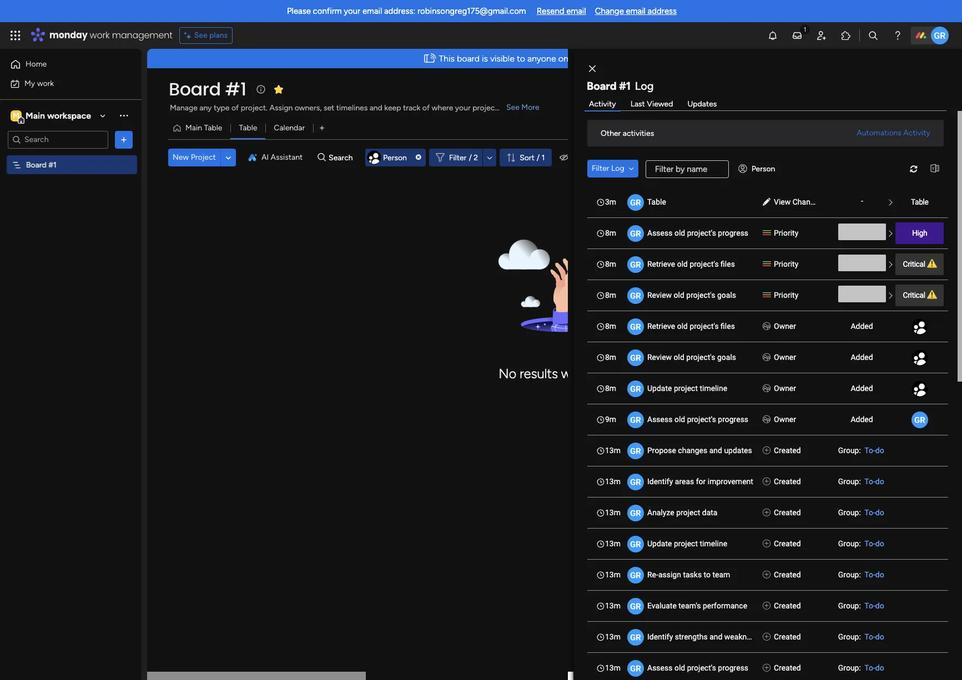 Task type: locate. For each thing, give the bounding box(es) containing it.
analyze project data
[[648, 509, 718, 518]]

0 vertical spatial update project timeline
[[648, 384, 728, 393]]

2 vertical spatial progress
[[718, 664, 749, 673]]

0 vertical spatial critical ⚠️️
[[903, 260, 937, 269]]

dapulse close image
[[416, 155, 421, 161]]

apps image
[[841, 30, 852, 41]]

7 created from the top
[[774, 633, 801, 642]]

2 horizontal spatial #1
[[619, 79, 631, 93]]

person
[[383, 153, 407, 162], [752, 164, 776, 174]]

board #1 up any
[[169, 77, 246, 102]]

group: to-do for update project timeline
[[838, 540, 885, 549]]

dapulse plus image for propose changes and updates
[[763, 445, 771, 457]]

dapulse plus image
[[763, 477, 771, 488], [763, 508, 771, 519], [763, 539, 771, 550], [763, 570, 771, 581], [763, 663, 771, 675]]

1 vertical spatial assess
[[648, 415, 673, 424]]

owner
[[774, 322, 796, 331], [774, 353, 796, 362], [774, 384, 796, 393], [774, 415, 796, 424]]

1 vertical spatial retrieve
[[648, 322, 675, 331]]

5 dapulse plus image from the top
[[763, 663, 771, 675]]

1 retrieve from the top
[[648, 260, 675, 269]]

1 vertical spatial filter
[[592, 164, 610, 173]]

2 assess old project's progress from the top
[[648, 415, 749, 424]]

1 update from the top
[[648, 384, 672, 393]]

5 created from the top
[[774, 571, 801, 580]]

filter / 2
[[449, 153, 478, 162]]

0 vertical spatial critical
[[903, 260, 926, 269]]

assess old project's progress for priority
[[648, 229, 749, 238]]

/ for 2
[[469, 153, 472, 162]]

type
[[214, 103, 230, 113]]

option
[[0, 155, 142, 157]]

priority for assess old project's progress
[[774, 229, 799, 238]]

2 assess from the top
[[648, 415, 673, 424]]

this  board is visible to anyone on the web with a shareable link
[[439, 53, 683, 64]]

0 horizontal spatial see
[[194, 31, 208, 40]]

board down close image
[[587, 79, 617, 93]]

1 vertical spatial timeline
[[700, 540, 728, 549]]

0 vertical spatial retrieve old project's files
[[648, 260, 735, 269]]

4 added from the top
[[851, 415, 873, 424]]

1 horizontal spatial filter
[[592, 164, 610, 173]]

set
[[324, 103, 335, 113]]

automations
[[857, 128, 902, 138]]

1 vertical spatial update
[[648, 540, 672, 549]]

1 assess from the top
[[648, 229, 673, 238]]

home
[[26, 59, 47, 69]]

1 vertical spatial goals
[[718, 353, 736, 362]]

progress for priority
[[718, 229, 749, 238]]

1 identify from the top
[[648, 478, 673, 487]]

calendar
[[274, 123, 305, 133]]

1 vertical spatial critical ⚠️️
[[903, 291, 937, 300]]

email left address:
[[363, 6, 382, 16]]

last viewed
[[631, 99, 673, 109]]

critical for retrieve old project's files
[[903, 260, 926, 269]]

0 vertical spatial goals
[[718, 291, 736, 300]]

retrieve old project's files for priority
[[648, 260, 735, 269]]

v2 multiple person column image
[[763, 321, 771, 333], [763, 352, 771, 364], [763, 383, 771, 395], [763, 414, 771, 426]]

3 progress from the top
[[718, 664, 749, 673]]

added for goals
[[851, 353, 873, 362]]

6 to- from the top
[[865, 602, 876, 611]]

2 review old project's goals from the top
[[648, 353, 736, 362]]

dapulse plus image
[[763, 445, 771, 457], [763, 601, 771, 613], [763, 632, 771, 644]]

high
[[913, 229, 928, 238]]

goals for owner
[[718, 353, 736, 362]]

1 vertical spatial and
[[710, 447, 723, 455]]

found
[[593, 366, 627, 382]]

0 horizontal spatial log
[[611, 164, 625, 173]]

1 vertical spatial activity
[[904, 128, 931, 138]]

0 vertical spatial to
[[517, 53, 525, 64]]

old
[[675, 229, 685, 238], [677, 260, 688, 269], [674, 291, 685, 300], [677, 322, 688, 331], [674, 353, 685, 362], [675, 415, 685, 424], [675, 664, 685, 673]]

4 group: to-do from the top
[[838, 540, 885, 549]]

8m
[[605, 229, 617, 238], [605, 260, 617, 269], [605, 291, 617, 300], [605, 322, 617, 331], [605, 353, 617, 362], [605, 384, 617, 393]]

of right type
[[232, 103, 239, 113]]

your
[[344, 6, 361, 16], [455, 103, 471, 113]]

2 dapulse plus image from the top
[[763, 508, 771, 519]]

4 v2 multiple person column image from the top
[[763, 414, 771, 426]]

3 do from the top
[[876, 509, 885, 518]]

2 do from the top
[[876, 478, 885, 487]]

management
[[112, 29, 173, 42]]

created
[[774, 447, 801, 455], [774, 478, 801, 487], [774, 509, 801, 518], [774, 540, 801, 549], [774, 571, 801, 580], [774, 602, 801, 611], [774, 633, 801, 642], [774, 664, 801, 673]]

1 vertical spatial work
[[37, 79, 54, 88]]

email right resend
[[567, 6, 586, 16]]

new project
[[173, 153, 216, 162]]

1 vertical spatial files
[[721, 322, 735, 331]]

1 owner from the top
[[774, 322, 796, 331]]

1 created from the top
[[774, 447, 801, 455]]

to- for evaluate team's performance
[[865, 602, 876, 611]]

v2 search image
[[318, 151, 326, 164]]

review old project's goals
[[648, 291, 736, 300], [648, 353, 736, 362]]

0 horizontal spatial activity
[[589, 99, 616, 109]]

0 vertical spatial update
[[648, 384, 672, 393]]

1 horizontal spatial see
[[507, 103, 520, 112]]

person button up v2 edit icon
[[734, 160, 782, 178]]

identify left areas
[[648, 478, 673, 487]]

to- for propose changes and updates
[[865, 447, 876, 455]]

1 group: to-do from the top
[[838, 447, 885, 455]]

1 review old project's goals from the top
[[648, 291, 736, 300]]

0 horizontal spatial of
[[232, 103, 239, 113]]

export to excel image
[[926, 165, 944, 173]]

1 vertical spatial dapulse plus image
[[763, 601, 771, 613]]

2 vertical spatial assess
[[648, 664, 673, 673]]

owner for goals
[[774, 353, 796, 362]]

1 horizontal spatial main
[[185, 123, 202, 133]]

2 created from the top
[[774, 478, 801, 487]]

see plans
[[194, 31, 228, 40]]

main down manage
[[185, 123, 202, 133]]

8 13m from the top
[[605, 664, 621, 673]]

main inside button
[[185, 123, 202, 133]]

main right workspace image
[[26, 110, 45, 121]]

v2 edit image
[[763, 197, 771, 208]]

/ for 1
[[537, 153, 540, 162]]

retrieve for owner
[[648, 322, 675, 331]]

refresh image
[[905, 165, 923, 173]]

2 v2 multiple person column image from the top
[[763, 352, 771, 364]]

0 horizontal spatial filter
[[449, 153, 467, 162]]

update project timeline for 8m
[[648, 384, 728, 393]]

1 horizontal spatial activity
[[904, 128, 931, 138]]

0 vertical spatial your
[[344, 6, 361, 16]]

files for priority
[[721, 260, 735, 269]]

identify left strengths
[[648, 633, 673, 642]]

manage
[[170, 103, 198, 113]]

identify strengths and weaknesses
[[648, 633, 767, 642]]

created for assess old project's progress
[[774, 664, 801, 673]]

/ left the 2
[[469, 153, 472, 162]]

2 priority from the top
[[774, 260, 799, 269]]

results
[[520, 366, 558, 382]]

priority for review old project's goals
[[774, 291, 799, 300]]

2 timeline from the top
[[700, 540, 728, 549]]

2 critical ⚠️️ from the top
[[903, 291, 937, 300]]

1 to- from the top
[[865, 447, 876, 455]]

email
[[363, 6, 382, 16], [567, 6, 586, 16], [626, 6, 646, 16]]

review for priority
[[648, 291, 672, 300]]

remove from favorites image
[[273, 84, 284, 95]]

3 owner from the top
[[774, 384, 796, 393]]

0 horizontal spatial email
[[363, 6, 382, 16]]

0 vertical spatial review old project's goals
[[648, 291, 736, 300]]

1 vertical spatial log
[[611, 164, 625, 173]]

0 horizontal spatial #1
[[48, 160, 57, 170]]

to right visible
[[517, 53, 525, 64]]

update
[[648, 384, 672, 393], [648, 540, 672, 549]]

board up any
[[169, 77, 221, 102]]

7 group: to-do from the top
[[838, 633, 885, 642]]

1 horizontal spatial /
[[537, 153, 540, 162]]

arrow down image
[[483, 151, 497, 164]]

email right change
[[626, 6, 646, 16]]

main workspace
[[26, 110, 91, 121]]

3 email from the left
[[626, 6, 646, 16]]

no results image
[[499, 240, 627, 352]]

manage any type of project. assign owners, set timelines and keep track of where your project stands.
[[170, 103, 524, 113]]

4 do from the top
[[876, 540, 885, 549]]

view
[[774, 198, 791, 207]]

0 horizontal spatial board
[[26, 160, 47, 170]]

0 vertical spatial assess
[[648, 229, 673, 238]]

group: to-do for analyze project data
[[838, 509, 885, 518]]

1 update project timeline from the top
[[648, 384, 728, 393]]

added for progress
[[851, 415, 873, 424]]

main inside workspace selection element
[[26, 110, 45, 121]]

dapulse plus image for evaluate team's performance
[[763, 601, 771, 613]]

tasks
[[683, 571, 702, 580]]

8 group: to-do from the top
[[838, 664, 885, 673]]

project
[[473, 103, 498, 113], [674, 384, 698, 393], [677, 509, 701, 518], [674, 540, 698, 549]]

of right track
[[423, 103, 430, 113]]

assess for 9m
[[648, 415, 673, 424]]

0 horizontal spatial board #1
[[26, 160, 57, 170]]

8 created from the top
[[774, 664, 801, 673]]

timeline
[[700, 384, 728, 393], [700, 540, 728, 549]]

group: to-do for propose changes and updates
[[838, 447, 885, 455]]

0 vertical spatial timeline
[[700, 384, 728, 393]]

dapulse plus image for assess old project's progress
[[763, 663, 771, 675]]

list box containing 3m
[[588, 187, 949, 681]]

created for re-assign tasks to team
[[774, 571, 801, 580]]

7 to- from the top
[[865, 633, 876, 642]]

1 vertical spatial assess old project's progress
[[648, 415, 749, 424]]

activity down board #1 log
[[589, 99, 616, 109]]

2 progress from the top
[[718, 415, 749, 424]]

group: to-do
[[838, 447, 885, 455], [838, 478, 885, 487], [838, 509, 885, 518], [838, 540, 885, 549], [838, 571, 885, 580], [838, 602, 885, 611], [838, 633, 885, 642], [838, 664, 885, 673]]

4 13m from the top
[[605, 540, 621, 549]]

⚠️️ for review old project's goals
[[927, 291, 937, 300]]

ai
[[262, 153, 269, 162]]

0 vertical spatial work
[[90, 29, 110, 42]]

1 timeline from the top
[[700, 384, 728, 393]]

1 horizontal spatial work
[[90, 29, 110, 42]]

1 files from the top
[[721, 260, 735, 269]]

goals
[[718, 291, 736, 300], [718, 353, 736, 362]]

1 horizontal spatial email
[[567, 6, 586, 16]]

priority for retrieve old project's files
[[774, 260, 799, 269]]

work for monday
[[90, 29, 110, 42]]

1 vertical spatial to
[[704, 571, 711, 580]]

1 vertical spatial review
[[648, 353, 672, 362]]

2 horizontal spatial email
[[626, 6, 646, 16]]

2 critical from the top
[[903, 291, 926, 300]]

3 8m from the top
[[605, 291, 617, 300]]

critical
[[903, 260, 926, 269], [903, 291, 926, 300]]

8 do from the top
[[876, 664, 885, 673]]

and right strengths
[[710, 633, 723, 642]]

4 owner from the top
[[774, 415, 796, 424]]

6 do from the top
[[876, 602, 885, 611]]

goals for priority
[[718, 291, 736, 300]]

group: for identify strengths and weaknesses
[[838, 633, 861, 642]]

any
[[200, 103, 212, 113]]

v2 multiple person column image for progress
[[763, 414, 771, 426]]

2 vertical spatial priority
[[774, 291, 799, 300]]

owner for progress
[[774, 415, 796, 424]]

1 vertical spatial review old project's goals
[[648, 353, 736, 362]]

1 horizontal spatial of
[[423, 103, 430, 113]]

4 to- from the top
[[865, 540, 876, 549]]

3 dapulse plus image from the top
[[763, 539, 771, 550]]

notifications image
[[768, 30, 779, 41]]

group:
[[838, 447, 861, 455], [838, 478, 861, 487], [838, 509, 861, 518], [838, 540, 861, 549], [838, 571, 861, 580], [838, 602, 861, 611], [838, 633, 861, 642], [838, 664, 861, 673]]

13m for analyze project data
[[605, 509, 621, 518]]

7 13m from the top
[[605, 633, 621, 642]]

4 dapulse plus image from the top
[[763, 570, 771, 581]]

list box
[[588, 187, 949, 681]]

email for change email address
[[626, 6, 646, 16]]

3 assess from the top
[[648, 664, 673, 673]]

close image
[[589, 65, 596, 73]]

and left keep on the left top
[[370, 103, 383, 113]]

2 vertical spatial dapulse plus image
[[763, 632, 771, 644]]

0 vertical spatial retrieve
[[648, 260, 675, 269]]

1 added from the top
[[851, 322, 873, 331]]

data
[[702, 509, 718, 518]]

13m
[[605, 447, 621, 455], [605, 478, 621, 487], [605, 509, 621, 518], [605, 540, 621, 549], [605, 571, 621, 580], [605, 602, 621, 611], [605, 633, 621, 642], [605, 664, 621, 673]]

3 group: to-do from the top
[[838, 509, 885, 518]]

board down search in workspace field
[[26, 160, 47, 170]]

2 8m from the top
[[605, 260, 617, 269]]

3 v2 multiple person column image from the top
[[763, 383, 771, 395]]

5 do from the top
[[876, 571, 885, 580]]

created for propose changes and updates
[[774, 447, 801, 455]]

project.
[[241, 103, 268, 113]]

1 do from the top
[[876, 447, 885, 455]]

track
[[403, 103, 421, 113]]

/
[[469, 153, 472, 162], [537, 153, 540, 162]]

filter inside button
[[592, 164, 610, 173]]

1 horizontal spatial your
[[455, 103, 471, 113]]

table
[[204, 123, 222, 133], [239, 123, 257, 133], [648, 198, 666, 207], [911, 198, 929, 207]]

5 to- from the top
[[865, 571, 876, 580]]

assess old project's progress
[[648, 229, 749, 238], [648, 415, 749, 424], [648, 664, 749, 673]]

1 vertical spatial critical
[[903, 291, 926, 300]]

#1 down search in workspace field
[[48, 160, 57, 170]]

2 group: from the top
[[838, 478, 861, 487]]

re-
[[648, 571, 659, 580]]

person button down keep on the left top
[[365, 149, 426, 167]]

1 horizontal spatial board
[[169, 77, 221, 102]]

0 vertical spatial files
[[721, 260, 735, 269]]

table up high
[[911, 198, 929, 207]]

changed
[[793, 198, 824, 207]]

to- for identify strengths and weaknesses
[[865, 633, 876, 642]]

created for identify areas for improvement
[[774, 478, 801, 487]]

0 vertical spatial assess old project's progress
[[648, 229, 749, 238]]

table down the project. at the top of the page
[[239, 123, 257, 133]]

retrieve
[[648, 260, 675, 269], [648, 322, 675, 331]]

0 vertical spatial filter
[[449, 153, 467, 162]]

add view image
[[320, 124, 325, 132]]

/ left 1
[[537, 153, 540, 162]]

your right confirm on the left of the page
[[344, 6, 361, 16]]

1 vertical spatial update project timeline
[[648, 540, 728, 549]]

8 to- from the top
[[865, 664, 876, 673]]

2 group: to-do from the top
[[838, 478, 885, 487]]

1 vertical spatial main
[[185, 123, 202, 133]]

1 vertical spatial priority
[[774, 260, 799, 269]]

to left team
[[704, 571, 711, 580]]

and for propose
[[710, 447, 723, 455]]

see left more
[[507, 103, 520, 112]]

0 vertical spatial ⚠️️
[[927, 260, 937, 269]]

2 13m from the top
[[605, 478, 621, 487]]

1 goals from the top
[[718, 291, 736, 300]]

1 v2 multiple person column image from the top
[[763, 321, 771, 333]]

retrieve old project's files
[[648, 260, 735, 269], [648, 322, 735, 331]]

group: to-do for identify areas for improvement
[[838, 478, 885, 487]]

changes
[[678, 447, 708, 455]]

3 created from the top
[[774, 509, 801, 518]]

table inside main table button
[[204, 123, 222, 133]]

my work
[[24, 79, 54, 88]]

and left updates
[[710, 447, 723, 455]]

⚠️️ for retrieve old project's files
[[927, 260, 937, 269]]

1 horizontal spatial to
[[704, 571, 711, 580]]

1 group: from the top
[[838, 447, 861, 455]]

no results were found
[[499, 366, 627, 382]]

angle down image
[[629, 165, 634, 173]]

person left dapulse close image
[[383, 153, 407, 162]]

see left plans
[[194, 31, 208, 40]]

help button
[[868, 649, 907, 668]]

6 group: to-do from the top
[[838, 602, 885, 611]]

work right my
[[37, 79, 54, 88]]

1 assess old project's progress from the top
[[648, 229, 749, 238]]

1 / from the left
[[469, 153, 472, 162]]

group: for identify areas for improvement
[[838, 478, 861, 487]]

6 13m from the top
[[605, 602, 621, 611]]

activity up the refresh image
[[904, 128, 931, 138]]

1 13m from the top
[[605, 447, 621, 455]]

work inside button
[[37, 79, 54, 88]]

person up v2 edit icon
[[752, 164, 776, 174]]

0 vertical spatial person
[[383, 153, 407, 162]]

2 goals from the top
[[718, 353, 736, 362]]

1 email from the left
[[363, 6, 382, 16]]

and for identify
[[710, 633, 723, 642]]

update project timeline
[[648, 384, 728, 393], [648, 540, 728, 549]]

filter left the 2
[[449, 153, 467, 162]]

1 dapulse plus image from the top
[[763, 477, 771, 488]]

log up last
[[635, 79, 654, 93]]

filter log button
[[588, 160, 638, 178]]

1 vertical spatial ⚠️️
[[927, 291, 937, 300]]

2 vertical spatial and
[[710, 633, 723, 642]]

0 vertical spatial review
[[648, 291, 672, 300]]

0 vertical spatial main
[[26, 110, 45, 121]]

1 priority from the top
[[774, 229, 799, 238]]

2 dapulse plus image from the top
[[763, 601, 771, 613]]

select product image
[[10, 30, 21, 41]]

updates
[[724, 447, 752, 455]]

Search in workspace field
[[23, 133, 93, 146]]

1 retrieve old project's files from the top
[[648, 260, 735, 269]]

5 13m from the top
[[605, 571, 621, 580]]

see inside button
[[194, 31, 208, 40]]

board #1 list box
[[0, 153, 142, 324]]

monday work management
[[49, 29, 173, 42]]

2 to- from the top
[[865, 478, 876, 487]]

2 added from the top
[[851, 353, 873, 362]]

2 update project timeline from the top
[[648, 540, 728, 549]]

log left angle down icon
[[611, 164, 625, 173]]

#1 inside list box
[[48, 160, 57, 170]]

to
[[517, 53, 525, 64], [704, 571, 711, 580]]

0 vertical spatial progress
[[718, 229, 749, 238]]

1 vertical spatial progress
[[718, 415, 749, 424]]

see more link
[[505, 102, 541, 113]]

3 13m from the top
[[605, 509, 621, 518]]

1 vertical spatial identify
[[648, 633, 673, 642]]

v2 multiple person column image for files
[[763, 321, 771, 333]]

board
[[457, 53, 480, 64]]

main table
[[185, 123, 222, 133]]

1 horizontal spatial board #1
[[169, 77, 246, 102]]

1 review from the top
[[648, 291, 672, 300]]

0 horizontal spatial work
[[37, 79, 54, 88]]

view changed
[[774, 198, 824, 207]]

1 critical ⚠️️ from the top
[[903, 260, 937, 269]]

board #1 down search in workspace field
[[26, 160, 57, 170]]

1 vertical spatial person
[[752, 164, 776, 174]]

created for evaluate team's performance
[[774, 602, 801, 611]]

filter left angle down icon
[[592, 164, 610, 173]]

performance
[[703, 602, 748, 611]]

of
[[232, 103, 239, 113], [423, 103, 430, 113]]

critical ⚠️️ for goals
[[903, 291, 937, 300]]

activity
[[589, 99, 616, 109], [904, 128, 931, 138]]

your right where
[[455, 103, 471, 113]]

2 email from the left
[[567, 6, 586, 16]]

filter for filter log
[[592, 164, 610, 173]]

do for propose changes and updates
[[876, 447, 885, 455]]

0 horizontal spatial /
[[469, 153, 472, 162]]

work right monday
[[90, 29, 110, 42]]

0 horizontal spatial to
[[517, 53, 525, 64]]

#1 up type
[[225, 77, 246, 102]]

automations activity button
[[853, 124, 935, 142]]

7 do from the top
[[876, 633, 885, 642]]

1 vertical spatial see
[[507, 103, 520, 112]]

2 vertical spatial assess old project's progress
[[648, 664, 749, 673]]

2 / from the left
[[537, 153, 540, 162]]

work
[[90, 29, 110, 42], [37, 79, 54, 88]]

review
[[648, 291, 672, 300], [648, 353, 672, 362]]

2 identify from the top
[[648, 633, 673, 642]]

1 critical from the top
[[903, 260, 926, 269]]

review for owner
[[648, 353, 672, 362]]

do for evaluate team's performance
[[876, 602, 885, 611]]

1 vertical spatial board #1
[[26, 160, 57, 170]]

0 vertical spatial dapulse plus image
[[763, 445, 771, 457]]

resend
[[537, 6, 565, 16]]

#1 up last
[[619, 79, 631, 93]]

0 vertical spatial log
[[635, 79, 654, 93]]

on
[[559, 53, 569, 64]]

2 retrieve from the top
[[648, 322, 675, 331]]

update for 8m
[[648, 384, 672, 393]]

13m for identify areas for improvement
[[605, 478, 621, 487]]

critical for review old project's goals
[[903, 291, 926, 300]]

0 horizontal spatial main
[[26, 110, 45, 121]]

0 vertical spatial board #1
[[169, 77, 246, 102]]

1 horizontal spatial person button
[[734, 160, 782, 178]]

8 group: from the top
[[838, 664, 861, 673]]

hidden columns image
[[555, 152, 573, 163]]

group: to-do for identify strengths and weaknesses
[[838, 633, 885, 642]]

3 assess old project's progress from the top
[[648, 664, 749, 673]]

3 group: from the top
[[838, 509, 861, 518]]

6 created from the top
[[774, 602, 801, 611]]

0 vertical spatial identify
[[648, 478, 673, 487]]

0 vertical spatial priority
[[774, 229, 799, 238]]

3 dapulse plus image from the top
[[763, 632, 771, 644]]

6 group: from the top
[[838, 602, 861, 611]]

see for see more
[[507, 103, 520, 112]]

do for re-assign tasks to team
[[876, 571, 885, 580]]

1 vertical spatial retrieve old project's files
[[648, 322, 735, 331]]

dapulse plus image for identify areas for improvement
[[763, 477, 771, 488]]

13m for propose changes and updates
[[605, 447, 621, 455]]

table down any
[[204, 123, 222, 133]]

0 vertical spatial see
[[194, 31, 208, 40]]

retrieve old project's files for owner
[[648, 322, 735, 331]]



Task type: describe. For each thing, give the bounding box(es) containing it.
evaluate team's performance
[[648, 602, 748, 611]]

re-assign tasks to team
[[648, 571, 731, 580]]

13m for update project timeline
[[605, 540, 621, 549]]

2 of from the left
[[423, 103, 430, 113]]

visible
[[490, 53, 515, 64]]

created for identify strengths and weaknesses
[[774, 633, 801, 642]]

1 horizontal spatial log
[[635, 79, 654, 93]]

team
[[713, 571, 731, 580]]

the
[[571, 53, 584, 64]]

assign
[[659, 571, 681, 580]]

0 horizontal spatial person button
[[365, 149, 426, 167]]

email for resend email
[[567, 6, 586, 16]]

created for update project timeline
[[774, 540, 801, 549]]

web
[[586, 53, 603, 64]]

change email address
[[595, 6, 677, 16]]

group: to-do for assess old project's progress
[[838, 664, 885, 673]]

weaknesses
[[725, 633, 767, 642]]

assign
[[270, 103, 293, 113]]

0 vertical spatial and
[[370, 103, 383, 113]]

group: to-do for re-assign tasks to team
[[838, 571, 885, 580]]

main for main table
[[185, 123, 202, 133]]

see plans button
[[179, 27, 233, 44]]

help image
[[892, 30, 904, 41]]

workspace
[[47, 110, 91, 121]]

search everything image
[[868, 30, 879, 41]]

propose changes and updates
[[648, 447, 752, 455]]

to- for analyze project data
[[865, 509, 876, 518]]

more
[[522, 103, 540, 112]]

activity inside button
[[904, 128, 931, 138]]

main table button
[[168, 119, 231, 137]]

with
[[605, 53, 622, 64]]

added for files
[[851, 322, 873, 331]]

team's
[[679, 602, 701, 611]]

project
[[191, 153, 216, 162]]

show board description image
[[254, 84, 268, 95]]

13m for evaluate team's performance
[[605, 602, 621, 611]]

automations activity
[[857, 128, 931, 138]]

link
[[671, 53, 683, 64]]

invite members image
[[816, 30, 828, 41]]

created for analyze project data
[[774, 509, 801, 518]]

v2 multiple person column image for goals
[[763, 352, 771, 364]]

table inside table button
[[239, 123, 257, 133]]

group: for assess old project's progress
[[838, 664, 861, 673]]

for
[[696, 478, 706, 487]]

3m
[[605, 198, 617, 207]]

assess for 8m
[[648, 229, 673, 238]]

last
[[631, 99, 645, 109]]

Search field
[[326, 150, 359, 166]]

do for analyze project data
[[876, 509, 885, 518]]

workspace options image
[[118, 110, 129, 121]]

my
[[24, 79, 35, 88]]

ai assistant button
[[244, 149, 307, 167]]

main for main workspace
[[26, 110, 45, 121]]

identify for identify strengths and weaknesses
[[648, 633, 673, 642]]

1 vertical spatial your
[[455, 103, 471, 113]]

dapulse plus image for identify strengths and weaknesses
[[763, 632, 771, 644]]

plans
[[209, 31, 228, 40]]

help
[[878, 653, 897, 664]]

progress for created
[[718, 664, 749, 673]]

do for identify areas for improvement
[[876, 478, 885, 487]]

3 added from the top
[[851, 384, 873, 393]]

to- for assess old project's progress
[[865, 664, 876, 673]]

6 8m from the top
[[605, 384, 617, 393]]

were
[[561, 366, 590, 382]]

dapulse plus image for re-assign tasks to team
[[763, 570, 771, 581]]

my work button
[[7, 75, 119, 92]]

please
[[287, 6, 311, 16]]

5 8m from the top
[[605, 353, 617, 362]]

animation image
[[421, 49, 439, 68]]

1 horizontal spatial person
[[752, 164, 776, 174]]

new
[[173, 153, 189, 162]]

project for third v2 multiple person column icon
[[674, 384, 698, 393]]

sort / 1
[[520, 153, 545, 162]]

home button
[[7, 56, 119, 73]]

dapulse plus image for update project timeline
[[763, 539, 771, 550]]

monday
[[49, 29, 88, 42]]

group: for propose changes and updates
[[838, 447, 861, 455]]

critical ⚠️️ for files
[[903, 260, 937, 269]]

sort
[[520, 153, 535, 162]]

activities
[[623, 129, 654, 138]]

m
[[13, 111, 19, 120]]

do for update project timeline
[[876, 540, 885, 549]]

1 image
[[800, 23, 810, 35]]

owners,
[[295, 103, 322, 113]]

table down filter by name "field"
[[648, 198, 666, 207]]

group: to-do for evaluate team's performance
[[838, 602, 885, 611]]

review old project's goals for owner
[[648, 353, 736, 362]]

where
[[432, 103, 453, 113]]

filter log
[[592, 164, 625, 173]]

board inside list box
[[26, 160, 47, 170]]

confirm
[[313, 6, 342, 16]]

timelines
[[336, 103, 368, 113]]

resend email link
[[537, 6, 586, 16]]

address:
[[384, 6, 416, 16]]

do for assess old project's progress
[[876, 664, 885, 673]]

please confirm your email address: robinsongreg175@gmail.com
[[287, 6, 526, 16]]

assess old project's progress for created
[[648, 664, 749, 673]]

Board #1 field
[[166, 77, 249, 102]]

workspace image
[[11, 110, 22, 122]]

areas
[[675, 478, 694, 487]]

timeline for owner
[[700, 384, 728, 393]]

group: for analyze project data
[[838, 509, 861, 518]]

assess for 13m
[[648, 664, 673, 673]]

1
[[542, 153, 545, 162]]

group: for re-assign tasks to team
[[838, 571, 861, 580]]

this
[[439, 53, 455, 64]]

group: for evaluate team's performance
[[838, 602, 861, 611]]

dapulse plus image for analyze project data
[[763, 508, 771, 519]]

options image
[[118, 134, 129, 145]]

project for dapulse plus icon for analyze project data
[[677, 509, 701, 518]]

workspace selection element
[[11, 109, 93, 124]]

change
[[595, 6, 624, 16]]

9m
[[605, 415, 617, 424]]

identify for identify areas for improvement
[[648, 478, 673, 487]]

stands.
[[500, 103, 524, 113]]

owner for files
[[774, 322, 796, 331]]

do for identify strengths and weaknesses
[[876, 633, 885, 642]]

0 horizontal spatial your
[[344, 6, 361, 16]]

is
[[482, 53, 488, 64]]

assistant
[[271, 153, 303, 162]]

work for my
[[37, 79, 54, 88]]

1 of from the left
[[232, 103, 239, 113]]

shareable
[[631, 53, 668, 64]]

board #1 inside list box
[[26, 160, 57, 170]]

resend email
[[537, 6, 586, 16]]

13m for re-assign tasks to team
[[605, 571, 621, 580]]

board #1 log
[[587, 79, 654, 93]]

updates
[[688, 99, 717, 109]]

robinsongreg175@gmail.com
[[418, 6, 526, 16]]

assess old project's progress for owner
[[648, 415, 749, 424]]

angle down image
[[226, 154, 231, 162]]

Filter by name field
[[646, 161, 729, 178]]

project for dapulse plus icon related to update project timeline
[[674, 540, 698, 549]]

greg robinson image
[[931, 27, 949, 44]]

to- for re-assign tasks to team
[[865, 571, 876, 580]]

propose
[[648, 447, 676, 455]]

0 horizontal spatial person
[[383, 153, 407, 162]]

ai logo image
[[248, 153, 257, 162]]

update project timeline for 13m
[[648, 540, 728, 549]]

log inside button
[[611, 164, 625, 173]]

other
[[601, 129, 621, 138]]

13m for assess old project's progress
[[605, 664, 621, 673]]

0 vertical spatial activity
[[589, 99, 616, 109]]

ai assistant
[[262, 153, 303, 162]]

new project button
[[168, 149, 220, 167]]

to- for update project timeline
[[865, 540, 876, 549]]

1 horizontal spatial #1
[[225, 77, 246, 102]]

keep
[[384, 103, 401, 113]]

2 horizontal spatial board
[[587, 79, 617, 93]]

retrieve for priority
[[648, 260, 675, 269]]

change email address link
[[595, 6, 677, 16]]

a
[[624, 53, 629, 64]]

evaluate
[[648, 602, 677, 611]]

address
[[648, 6, 677, 16]]

group: for update project timeline
[[838, 540, 861, 549]]

new team image
[[365, 149, 383, 167]]

other activities
[[601, 129, 654, 138]]

review old project's goals for priority
[[648, 291, 736, 300]]

timeline for created
[[700, 540, 728, 549]]

anyone
[[528, 53, 556, 64]]

inbox image
[[792, 30, 803, 41]]

1 8m from the top
[[605, 229, 617, 238]]

4 8m from the top
[[605, 322, 617, 331]]

strengths
[[675, 633, 708, 642]]

progress for owner
[[718, 415, 749, 424]]

improvement
[[708, 478, 754, 487]]

to- for identify areas for improvement
[[865, 478, 876, 487]]

files for owner
[[721, 322, 735, 331]]



Task type: vqa. For each thing, say whether or not it's contained in the screenshot.
Please confirm your email address: robinsongreg175@gmail.com
yes



